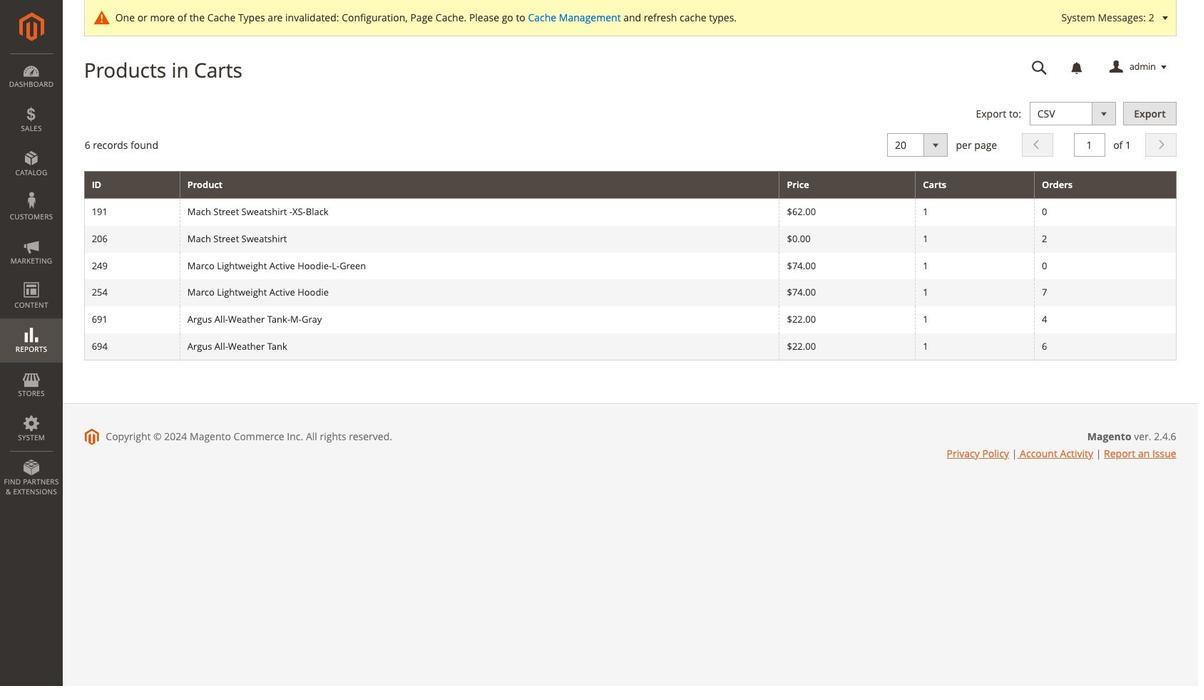 Task type: locate. For each thing, give the bounding box(es) containing it.
None text field
[[1022, 55, 1057, 80], [1074, 133, 1105, 157], [1022, 55, 1057, 80], [1074, 133, 1105, 157]]

menu bar
[[0, 53, 63, 504]]



Task type: describe. For each thing, give the bounding box(es) containing it.
magento admin panel image
[[19, 12, 44, 41]]



